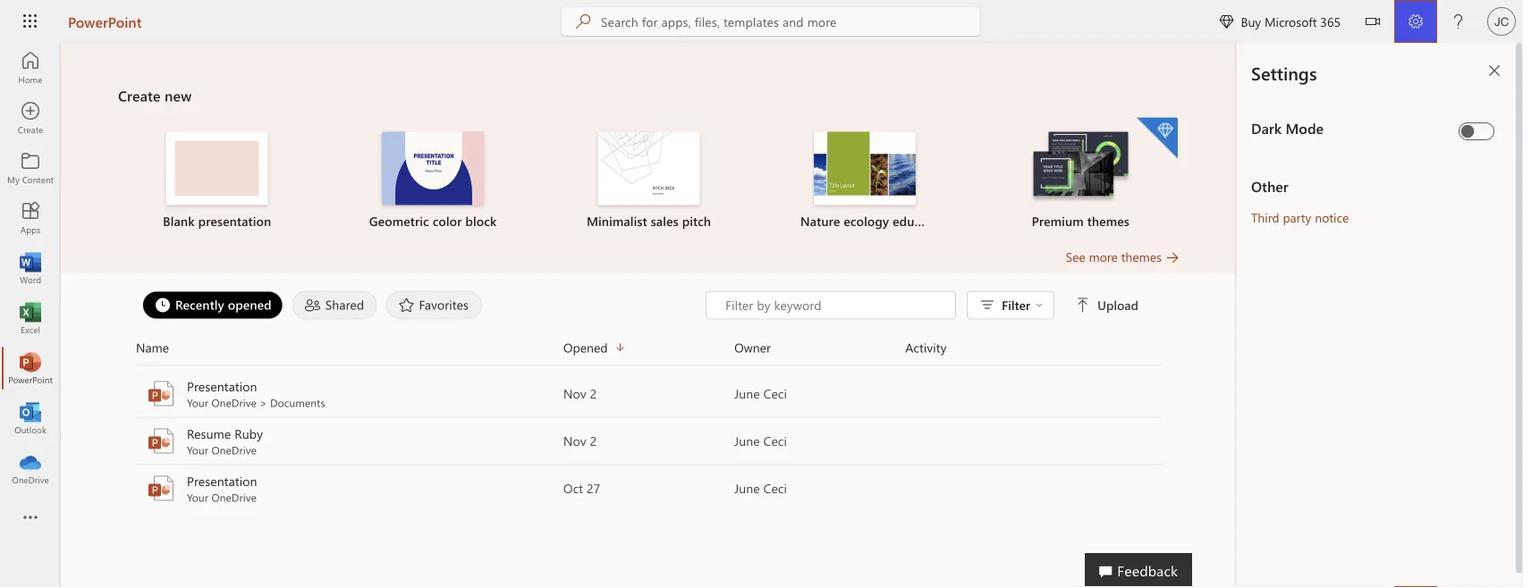 Task type: describe. For each thing, give the bounding box(es) containing it.
opened button
[[563, 338, 734, 358]]

27
[[587, 480, 600, 497]]

powerpoint image for presentation your onedrive > documents
[[147, 380, 175, 408]]

resume
[[187, 426, 231, 442]]

powerpoint image down excel image
[[21, 360, 39, 377]]

feedback
[[1117, 561, 1178, 580]]

blank
[[163, 213, 195, 229]]

premium themes element
[[983, 118, 1178, 230]]

nature ecology education photo presentation element
[[768, 132, 962, 230]]

geometric color block image
[[382, 132, 484, 205]]

oct 27
[[563, 480, 600, 497]]

outlook image
[[21, 410, 39, 428]]

premium themes
[[1032, 213, 1130, 229]]

see more themes
[[1066, 249, 1162, 265]]

presentation for nov 2
[[187, 378, 257, 395]]

365
[[1320, 13, 1341, 30]]

documents
[[270, 396, 325, 410]]

displaying 3 out of 6 files. status
[[706, 291, 1142, 320]]

name
[[136, 339, 169, 356]]

activity
[[905, 339, 947, 356]]

other
[[1251, 176, 1289, 195]]

jc
[[1495, 14, 1509, 28]]

create new main content
[[61, 43, 1237, 513]]

see more themes button
[[1066, 248, 1180, 266]]

recently opened
[[175, 296, 272, 313]]

excel image
[[21, 309, 39, 327]]

upload
[[1098, 297, 1139, 313]]

view more apps image
[[21, 510, 39, 528]]

opened
[[563, 339, 608, 356]]

sales
[[651, 213, 679, 229]]

notice
[[1315, 209, 1349, 225]]

favorites element
[[386, 291, 482, 320]]

apps image
[[21, 209, 39, 227]]


[[1076, 298, 1090, 313]]

recently opened element
[[142, 291, 283, 320]]

shared tab
[[288, 291, 381, 320]]

more
[[1089, 249, 1118, 265]]

1 settings region from the left
[[1183, 43, 1523, 588]]

powerpoint image for presentation your onedrive
[[147, 474, 175, 503]]

june ceci for presentation your onedrive > documents
[[734, 385, 787, 402]]

premium themes image
[[1030, 132, 1132, 204]]

Filter by keyword text field
[[724, 296, 946, 314]]

ceci for presentation your onedrive
[[764, 480, 787, 497]]

nov for resume ruby
[[563, 433, 586, 449]]

powerpoint image for resume ruby your onedrive
[[147, 427, 175, 456]]

dark mode element
[[1251, 118, 1452, 138]]

jc button
[[1480, 0, 1523, 43]]

powerpoint
[[68, 12, 142, 31]]

word image
[[21, 259, 39, 277]]

opened
[[228, 296, 272, 313]]

minimalist sales pitch image
[[598, 132, 700, 205]]

favorites
[[419, 296, 469, 313]]

recently opened tab
[[138, 291, 288, 320]]

presentation
[[198, 213, 271, 229]]


[[1366, 14, 1380, 29]]

geometric color block
[[369, 213, 497, 229]]

june for presentation your onedrive
[[734, 480, 760, 497]]

june for presentation your onedrive > documents
[[734, 385, 760, 402]]

feedback button
[[1085, 554, 1192, 588]]

your inside "resume ruby your onedrive"
[[187, 443, 208, 457]]

ceci for resume ruby your onedrive
[[764, 433, 787, 449]]

third party notice link
[[1251, 209, 1349, 225]]

2 settings region from the left
[[1237, 43, 1523, 588]]

activity, column 4 of 4 column header
[[905, 338, 1162, 358]]

filter 
[[1002, 297, 1043, 313]]

block
[[465, 213, 497, 229]]

my content image
[[21, 159, 39, 177]]

ruby
[[235, 426, 263, 442]]

other element
[[1251, 176, 1502, 196]]

onedrive inside "resume ruby your onedrive"
[[211, 443, 257, 457]]

microsoft
[[1265, 13, 1317, 30]]

june ceci for resume ruby your onedrive
[[734, 433, 787, 449]]

third
[[1251, 209, 1280, 225]]

presentation for oct 27
[[187, 473, 257, 490]]

third party notice
[[1251, 209, 1349, 225]]

2 for presentation
[[590, 385, 597, 402]]

oct
[[563, 480, 583, 497]]

shared
[[325, 296, 364, 313]]

recently
[[175, 296, 224, 313]]



Task type: vqa. For each thing, say whether or not it's contained in the screenshot.
themes inside the button
yes



Task type: locate. For each thing, give the bounding box(es) containing it.
0 vertical spatial nov
[[563, 385, 586, 402]]

june ceci
[[734, 385, 787, 402], [734, 433, 787, 449], [734, 480, 787, 497]]

june ceci for presentation your onedrive
[[734, 480, 787, 497]]


[[1219, 14, 1234, 29]]

nature ecology education photo presentation image
[[814, 132, 916, 205]]

2 vertical spatial june
[[734, 480, 760, 497]]

your for nov 2
[[187, 396, 208, 410]]

1 june ceci from the top
[[734, 385, 787, 402]]

june for resume ruby your onedrive
[[734, 433, 760, 449]]

themes up the more
[[1087, 213, 1130, 229]]

1 vertical spatial presentation
[[187, 473, 257, 490]]

>
[[260, 396, 267, 410]]

onedrive inside presentation your onedrive > documents
[[211, 396, 257, 410]]

row inside create new 'main content'
[[136, 338, 1162, 366]]

buy
[[1241, 13, 1261, 30]]

onedrive down ruby
[[211, 443, 257, 457]]

list containing blank presentation
[[118, 116, 1180, 248]]

color
[[433, 213, 462, 229]]

 upload
[[1076, 297, 1139, 313]]

presentation your onedrive > documents
[[187, 378, 325, 410]]

nov 2 down opened
[[563, 385, 597, 402]]

navigation
[[0, 43, 61, 494]]

presentation down "resume ruby your onedrive"
[[187, 473, 257, 490]]

home image
[[21, 59, 39, 77]]

0 vertical spatial onedrive
[[211, 396, 257, 410]]

 button
[[1351, 0, 1394, 46]]

3 your from the top
[[187, 491, 208, 505]]

0 vertical spatial ceci
[[764, 385, 787, 402]]

name presentation cell for nov 2
[[136, 378, 563, 410]]

themes inside 'list'
[[1087, 213, 1130, 229]]

onedrive image
[[21, 460, 39, 478]]

0 vertical spatial june
[[734, 385, 760, 402]]

name presentation cell
[[136, 378, 563, 410], [136, 473, 563, 505]]

mode
[[1286, 118, 1324, 137]]

2 2 from the top
[[590, 433, 597, 449]]

powerpoint banner
[[0, 0, 1523, 46]]

your for oct 27
[[187, 491, 208, 505]]

1 name presentation cell from the top
[[136, 378, 563, 410]]

powerpoint image left presentation your onedrive
[[147, 474, 175, 503]]

0 vertical spatial themes
[[1087, 213, 1130, 229]]

powerpoint image
[[21, 360, 39, 377], [147, 380, 175, 408], [147, 427, 175, 456], [147, 474, 175, 503]]

new
[[165, 86, 192, 105]]

0 vertical spatial 2
[[590, 385, 597, 402]]

nov 2
[[563, 385, 597, 402], [563, 433, 597, 449]]

2 vertical spatial your
[[187, 491, 208, 505]]

filter
[[1002, 297, 1030, 313]]

dark mode
[[1251, 118, 1324, 137]]

create image
[[21, 109, 39, 127]]

nov 2 up "oct 27"
[[563, 433, 597, 449]]

onedrive for nov 2
[[211, 396, 257, 410]]

list
[[118, 116, 1180, 248]]

party
[[1283, 209, 1312, 225]]

1 your from the top
[[187, 396, 208, 410]]

name presentation cell down name button
[[136, 378, 563, 410]]

presentation your onedrive
[[187, 473, 257, 505]]

2 vertical spatial june ceci
[[734, 480, 787, 497]]

3 ceci from the top
[[764, 480, 787, 497]]

0 vertical spatial presentation
[[187, 378, 257, 395]]

2 nov from the top
[[563, 433, 586, 449]]

themes inside button
[[1121, 249, 1162, 265]]

1 vertical spatial your
[[187, 443, 208, 457]]

onedrive left '>'
[[211, 396, 257, 410]]

1 nov from the top
[[563, 385, 586, 402]]

3 june from the top
[[734, 480, 760, 497]]

2 nov 2 from the top
[[563, 433, 597, 449]]

your inside presentation your onedrive > documents
[[187, 396, 208, 410]]

your up resume
[[187, 396, 208, 410]]

onedrive inside presentation your onedrive
[[211, 491, 257, 505]]

1 2 from the top
[[590, 385, 597, 402]]

nov 2 for resume ruby
[[563, 433, 597, 449]]

2
[[590, 385, 597, 402], [590, 433, 597, 449]]

2 presentation from the top
[[187, 473, 257, 490]]

0 vertical spatial name presentation cell
[[136, 378, 563, 410]]

tab list inside create new 'main content'
[[138, 291, 706, 320]]

owner
[[734, 339, 771, 356]]

0 vertical spatial your
[[187, 396, 208, 410]]

favorites tab
[[381, 291, 487, 320]]

1 vertical spatial june
[[734, 433, 760, 449]]

1 vertical spatial name presentation cell
[[136, 473, 563, 505]]

create new
[[118, 86, 192, 105]]

2 june ceci from the top
[[734, 433, 787, 449]]

0 vertical spatial nov 2
[[563, 385, 597, 402]]

row
[[136, 338, 1162, 366]]

2 your from the top
[[187, 443, 208, 457]]

dark
[[1251, 118, 1282, 137]]

1 vertical spatial nov
[[563, 433, 586, 449]]

blank presentation
[[163, 213, 271, 229]]

presentation up resume
[[187, 378, 257, 395]]

settings region
[[1183, 43, 1523, 588], [1237, 43, 1523, 588]]

name button
[[136, 338, 563, 358]]

 buy microsoft 365
[[1219, 13, 1341, 30]]

1 vertical spatial onedrive
[[211, 443, 257, 457]]

ceci
[[764, 385, 787, 402], [764, 433, 787, 449], [764, 480, 787, 497]]

ceci for presentation your onedrive > documents
[[764, 385, 787, 402]]

blank presentation element
[[120, 132, 314, 230]]

geometric
[[369, 213, 429, 229]]

1 vertical spatial june ceci
[[734, 433, 787, 449]]

0 vertical spatial june ceci
[[734, 385, 787, 402]]

1 vertical spatial themes
[[1121, 249, 1162, 265]]

2 up the 27 at the bottom left of page
[[590, 433, 597, 449]]

themes right the more
[[1121, 249, 1162, 265]]

3 onedrive from the top
[[211, 491, 257, 505]]

create
[[118, 86, 161, 105]]

nov
[[563, 385, 586, 402], [563, 433, 586, 449]]

1 presentation from the top
[[187, 378, 257, 395]]

nov up oct
[[563, 433, 586, 449]]

2 june from the top
[[734, 433, 760, 449]]

powerpoint image left resume
[[147, 427, 175, 456]]

pitch
[[682, 213, 711, 229]]

themes
[[1087, 213, 1130, 229], [1121, 249, 1162, 265]]

owner button
[[734, 338, 905, 358]]

2 name presentation cell from the top
[[136, 473, 563, 505]]

onedrive for oct 27
[[211, 491, 257, 505]]

premium
[[1032, 213, 1084, 229]]

minimalist sales pitch
[[587, 213, 711, 229]]

your inside presentation your onedrive
[[187, 491, 208, 505]]

presentation
[[187, 378, 257, 395], [187, 473, 257, 490]]

2 onedrive from the top
[[211, 443, 257, 457]]

name resume ruby cell
[[136, 425, 563, 457]]

1 vertical spatial 2
[[590, 433, 597, 449]]

list inside create new 'main content'
[[118, 116, 1180, 248]]

1 vertical spatial ceci
[[764, 433, 787, 449]]

onedrive down "resume ruby your onedrive"
[[211, 491, 257, 505]]

tab list containing recently opened
[[138, 291, 706, 320]]

minimalist sales pitch element
[[552, 132, 746, 230]]


[[1036, 302, 1043, 309]]

minimalist
[[587, 213, 647, 229]]

nov 2 for presentation
[[563, 385, 597, 402]]

name presentation cell for oct 27
[[136, 473, 563, 505]]

1 vertical spatial nov 2
[[563, 433, 597, 449]]

name presentation cell down name resume ruby cell
[[136, 473, 563, 505]]

2 for resume ruby
[[590, 433, 597, 449]]

none search field inside powerpoint banner
[[562, 7, 980, 36]]

1 june from the top
[[734, 385, 760, 402]]

june
[[734, 385, 760, 402], [734, 433, 760, 449], [734, 480, 760, 497]]

geometric color block element
[[336, 132, 530, 230]]

powerpoint image inside name resume ruby cell
[[147, 427, 175, 456]]

1 onedrive from the top
[[211, 396, 257, 410]]

see
[[1066, 249, 1086, 265]]

2 vertical spatial ceci
[[764, 480, 787, 497]]

Search box. Suggestions appear as you type. search field
[[601, 7, 980, 36]]

1 ceci from the top
[[764, 385, 787, 402]]

settings
[[1251, 61, 1317, 85]]

2 ceci from the top
[[764, 433, 787, 449]]

1 nov 2 from the top
[[563, 385, 597, 402]]

3 june ceci from the top
[[734, 480, 787, 497]]

nov down opened
[[563, 385, 586, 402]]

row containing name
[[136, 338, 1162, 366]]

2 vertical spatial onedrive
[[211, 491, 257, 505]]

resume ruby your onedrive
[[187, 426, 263, 457]]

shared element
[[292, 291, 377, 320]]

powerpoint image down name
[[147, 380, 175, 408]]

your down resume
[[187, 443, 208, 457]]

tab list
[[138, 291, 706, 320]]

2 down opened
[[590, 385, 597, 402]]

premium templates diamond image
[[1137, 118, 1178, 159]]

onedrive
[[211, 396, 257, 410], [211, 443, 257, 457], [211, 491, 257, 505]]

your down "resume ruby your onedrive"
[[187, 491, 208, 505]]

your
[[187, 396, 208, 410], [187, 443, 208, 457], [187, 491, 208, 505]]

nov for presentation
[[563, 385, 586, 402]]

None search field
[[562, 7, 980, 36]]

presentation inside presentation your onedrive > documents
[[187, 378, 257, 395]]



